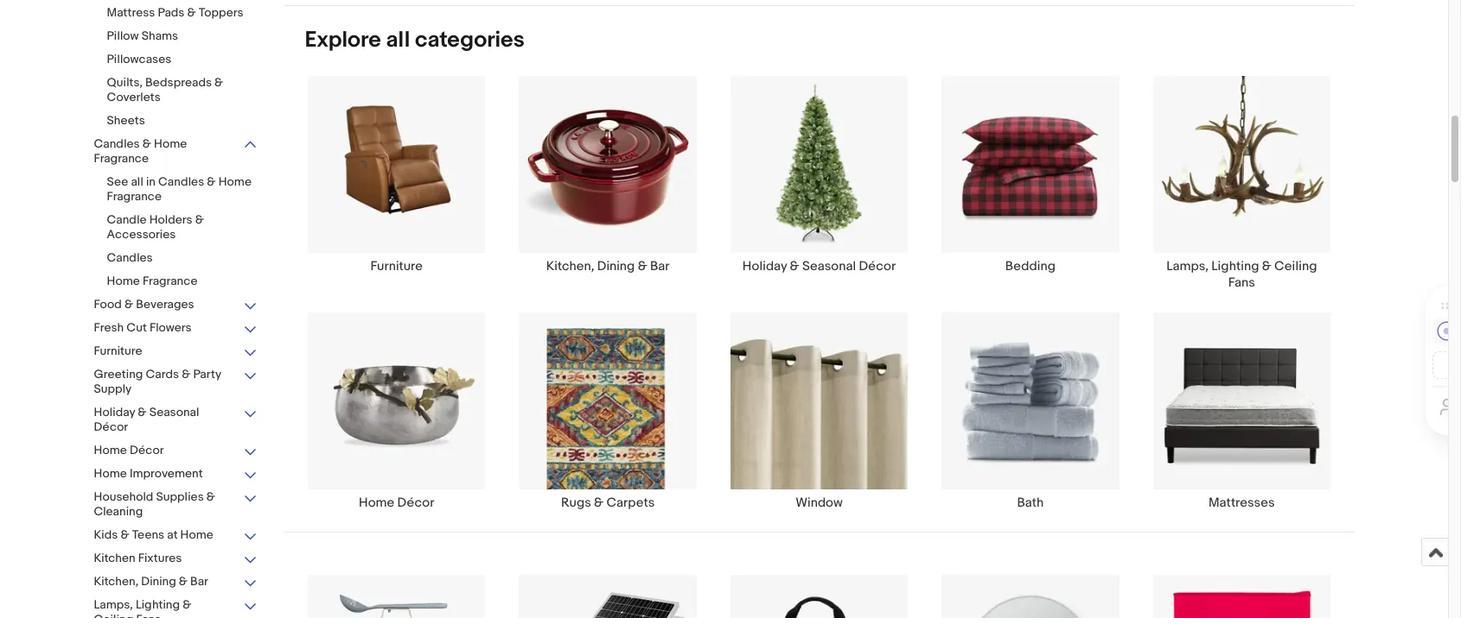 Task type: locate. For each thing, give the bounding box(es) containing it.
holders
[[149, 213, 192, 227]]

dining inside mattress pads & toppers pillow shams pillowcases quilts, bedspreads & coverlets sheets candles & home fragrance see all in candles & home fragrance candle holders & accessories candles home fragrance food & beverages fresh cut flowers furniture greeting cards & party supply holiday & seasonal décor home décor home improvement household supplies & cleaning kids & teens at home kitchen fixtures kitchen, dining & bar lamps, lighting & ceiling fans
[[141, 575, 176, 590]]

0 horizontal spatial lighting
[[136, 598, 180, 613]]

beverages
[[136, 297, 194, 312]]

0 horizontal spatial dining
[[141, 575, 176, 590]]

candles down candles & home fragrance dropdown button
[[158, 175, 204, 189]]

1 vertical spatial bar
[[190, 575, 208, 590]]

lamps,
[[1166, 258, 1209, 275], [94, 598, 133, 613]]

0 horizontal spatial kitchen,
[[94, 575, 138, 590]]

window link
[[713, 312, 925, 512]]

candle
[[107, 213, 147, 227]]

0 vertical spatial bar
[[650, 258, 669, 275]]

1 vertical spatial fragrance
[[107, 189, 162, 204]]

0 vertical spatial lighting
[[1211, 258, 1259, 275]]

candles
[[94, 137, 140, 151], [158, 175, 204, 189], [107, 251, 153, 265]]

cleaning
[[94, 505, 143, 520]]

0 vertical spatial ceiling
[[1274, 258, 1317, 275]]

candles down the accessories
[[107, 251, 153, 265]]

1 horizontal spatial dining
[[597, 258, 635, 275]]

party
[[193, 367, 221, 382]]

0 vertical spatial seasonal
[[802, 258, 856, 275]]

0 vertical spatial lamps,
[[1166, 258, 1209, 275]]

0 vertical spatial holiday
[[742, 258, 787, 275]]

quilts,
[[107, 75, 143, 90]]

0 vertical spatial furniture
[[370, 258, 423, 275]]

pillow shams link
[[107, 29, 258, 45]]

fragrance up candle
[[107, 189, 162, 204]]

0 horizontal spatial holiday
[[94, 405, 135, 420]]

1 vertical spatial seasonal
[[149, 405, 199, 420]]

1 vertical spatial all
[[131, 175, 143, 189]]

greeting cards & party supply button
[[94, 367, 258, 399]]

coverlets
[[107, 90, 161, 105]]

supplies
[[156, 490, 204, 505]]

ceiling
[[1274, 258, 1317, 275], [94, 613, 133, 619]]

all right explore
[[386, 26, 410, 53]]

furniture button
[[94, 344, 258, 360]]

kids
[[94, 528, 118, 543]]

2 vertical spatial fragrance
[[143, 274, 198, 289]]

explore all categories
[[305, 26, 525, 53]]

cards
[[146, 367, 179, 382]]

household supplies & cleaning button
[[94, 490, 258, 521]]

food
[[94, 297, 122, 312]]

home inside home décor link
[[359, 495, 394, 512]]

bedding
[[1005, 258, 1055, 275]]

1 horizontal spatial lamps,
[[1166, 258, 1209, 275]]

lamps, inside lamps, lighting & ceiling fans
[[1166, 258, 1209, 275]]

1 horizontal spatial holiday
[[742, 258, 787, 275]]

all left the in
[[131, 175, 143, 189]]

all
[[386, 26, 410, 53], [131, 175, 143, 189]]

1 vertical spatial candles
[[158, 175, 204, 189]]

household
[[94, 490, 153, 505]]

fresh cut flowers button
[[94, 321, 258, 337]]

furniture
[[370, 258, 423, 275], [94, 344, 142, 359]]

pillowcases link
[[107, 52, 258, 68]]

kitchen
[[94, 552, 135, 566]]

1 vertical spatial ceiling
[[94, 613, 133, 619]]

0 vertical spatial fans
[[1228, 275, 1255, 291]]

fragrance up see
[[94, 151, 149, 166]]

1 horizontal spatial furniture
[[370, 258, 423, 275]]

explore
[[305, 26, 381, 53]]

shams
[[142, 29, 178, 43]]

seasonal
[[802, 258, 856, 275], [149, 405, 199, 420]]

candles down sheets
[[94, 137, 140, 151]]

mattress
[[107, 5, 155, 20]]

fragrance
[[94, 151, 149, 166], [107, 189, 162, 204], [143, 274, 198, 289]]

home décor link
[[291, 312, 502, 512]]

pillow
[[107, 29, 139, 43]]

dining
[[597, 258, 635, 275], [141, 575, 176, 590]]

lighting
[[1211, 258, 1259, 275], [136, 598, 180, 613]]

décor
[[859, 258, 896, 275], [94, 420, 128, 435], [130, 443, 164, 458], [397, 495, 434, 512]]

0 horizontal spatial furniture
[[94, 344, 142, 359]]

fans
[[1228, 275, 1255, 291], [136, 613, 161, 619]]

1 horizontal spatial all
[[386, 26, 410, 53]]

fans inside lamps, lighting & ceiling fans
[[1228, 275, 1255, 291]]

1 vertical spatial furniture
[[94, 344, 142, 359]]

mattress pads & toppers link
[[107, 5, 258, 22]]

lamps, inside mattress pads & toppers pillow shams pillowcases quilts, bedspreads & coverlets sheets candles & home fragrance see all in candles & home fragrance candle holders & accessories candles home fragrance food & beverages fresh cut flowers furniture greeting cards & party supply holiday & seasonal décor home décor home improvement household supplies & cleaning kids & teens at home kitchen fixtures kitchen, dining & bar lamps, lighting & ceiling fans
[[94, 598, 133, 613]]

holiday & seasonal décor
[[742, 258, 896, 275]]

holiday
[[742, 258, 787, 275], [94, 405, 135, 420]]

0 horizontal spatial ceiling
[[94, 613, 133, 619]]

bedding link
[[925, 75, 1136, 291]]

0 horizontal spatial fans
[[136, 613, 161, 619]]

improvement
[[130, 467, 203, 482]]

0 horizontal spatial seasonal
[[149, 405, 199, 420]]

rugs
[[561, 495, 591, 512]]

kitchen,
[[546, 258, 594, 275], [94, 575, 138, 590]]

1 vertical spatial fans
[[136, 613, 161, 619]]

0 horizontal spatial all
[[131, 175, 143, 189]]

0 horizontal spatial bar
[[190, 575, 208, 590]]

candles link
[[107, 251, 258, 267]]

1 horizontal spatial kitchen,
[[546, 258, 594, 275]]

mattresses
[[1209, 495, 1275, 512]]

1 horizontal spatial seasonal
[[802, 258, 856, 275]]

sheets
[[107, 113, 145, 128]]

kids & teens at home button
[[94, 528, 258, 545]]

0 vertical spatial all
[[386, 26, 410, 53]]

rugs & carpets link
[[502, 312, 713, 512]]

mattress pads & toppers pillow shams pillowcases quilts, bedspreads & coverlets sheets candles & home fragrance see all in candles & home fragrance candle holders & accessories candles home fragrance food & beverages fresh cut flowers furniture greeting cards & party supply holiday & seasonal décor home décor home improvement household supplies & cleaning kids & teens at home kitchen fixtures kitchen, dining & bar lamps, lighting & ceiling fans
[[94, 5, 252, 619]]

0 horizontal spatial lamps,
[[94, 598, 133, 613]]

home
[[154, 137, 187, 151], [218, 175, 252, 189], [107, 274, 140, 289], [94, 443, 127, 458], [94, 467, 127, 482], [359, 495, 394, 512], [180, 528, 213, 543]]

&
[[187, 5, 196, 20], [214, 75, 223, 90], [142, 137, 151, 151], [207, 175, 216, 189], [195, 213, 204, 227], [638, 258, 647, 275], [790, 258, 799, 275], [1262, 258, 1271, 275], [125, 297, 133, 312], [182, 367, 191, 382], [138, 405, 147, 420], [206, 490, 215, 505], [594, 495, 603, 512], [120, 528, 129, 543], [179, 575, 188, 590], [183, 598, 191, 613]]

window
[[796, 495, 843, 512]]

1 horizontal spatial fans
[[1228, 275, 1255, 291]]

1 vertical spatial holiday
[[94, 405, 135, 420]]

ceiling inside mattress pads & toppers pillow shams pillowcases quilts, bedspreads & coverlets sheets candles & home fragrance see all in candles & home fragrance candle holders & accessories candles home fragrance food & beverages fresh cut flowers furniture greeting cards & party supply holiday & seasonal décor home décor home improvement household supplies & cleaning kids & teens at home kitchen fixtures kitchen, dining & bar lamps, lighting & ceiling fans
[[94, 613, 133, 619]]

fragrance up beverages
[[143, 274, 198, 289]]

greeting
[[94, 367, 143, 382]]

kitchen, inside mattress pads & toppers pillow shams pillowcases quilts, bedspreads & coverlets sheets candles & home fragrance see all in candles & home fragrance candle holders & accessories candles home fragrance food & beverages fresh cut flowers furniture greeting cards & party supply holiday & seasonal décor home décor home improvement household supplies & cleaning kids & teens at home kitchen fixtures kitchen, dining & bar lamps, lighting & ceiling fans
[[94, 575, 138, 590]]

bar
[[650, 258, 669, 275], [190, 575, 208, 590]]

candles & home fragrance button
[[94, 137, 258, 168]]

candle holders & accessories link
[[107, 213, 258, 244]]

bath
[[1017, 495, 1044, 512]]

rugs & carpets
[[561, 495, 655, 512]]

bath link
[[925, 312, 1136, 512]]

1 horizontal spatial lighting
[[1211, 258, 1259, 275]]

1 vertical spatial kitchen,
[[94, 575, 138, 590]]

1 vertical spatial lamps,
[[94, 598, 133, 613]]

1 horizontal spatial ceiling
[[1274, 258, 1317, 275]]

mattresses link
[[1136, 312, 1347, 512]]

1 vertical spatial dining
[[141, 575, 176, 590]]

1 vertical spatial lighting
[[136, 598, 180, 613]]



Task type: vqa. For each thing, say whether or not it's contained in the screenshot.
sale
no



Task type: describe. For each thing, give the bounding box(es) containing it.
& inside lamps, lighting & ceiling fans
[[1262, 258, 1271, 275]]

0 vertical spatial fragrance
[[94, 151, 149, 166]]

fresh
[[94, 321, 124, 335]]

bar inside mattress pads & toppers pillow shams pillowcases quilts, bedspreads & coverlets sheets candles & home fragrance see all in candles & home fragrance candle holders & accessories candles home fragrance food & beverages fresh cut flowers furniture greeting cards & party supply holiday & seasonal décor home décor home improvement household supplies & cleaning kids & teens at home kitchen fixtures kitchen, dining & bar lamps, lighting & ceiling fans
[[190, 575, 208, 590]]

lamps, lighting & ceiling fans button
[[94, 598, 258, 619]]

kitchen, dining & bar button
[[94, 575, 258, 591]]

categories
[[415, 26, 525, 53]]

kitchen, dining & bar
[[546, 258, 669, 275]]

home fragrance link
[[107, 274, 258, 290]]

0 vertical spatial kitchen,
[[546, 258, 594, 275]]

cut
[[127, 321, 147, 335]]

lighting inside mattress pads & toppers pillow shams pillowcases quilts, bedspreads & coverlets sheets candles & home fragrance see all in candles & home fragrance candle holders & accessories candles home fragrance food & beverages fresh cut flowers furniture greeting cards & party supply holiday & seasonal décor home décor home improvement household supplies & cleaning kids & teens at home kitchen fixtures kitchen, dining & bar lamps, lighting & ceiling fans
[[136, 598, 180, 613]]

home décor
[[359, 495, 434, 512]]

kitchen fixtures button
[[94, 552, 258, 568]]

holiday & seasonal décor button
[[94, 405, 258, 437]]

toppers
[[199, 5, 243, 20]]

supply
[[94, 382, 132, 397]]

ceiling inside lamps, lighting & ceiling fans
[[1274, 258, 1317, 275]]

teens
[[132, 528, 164, 543]]

all inside mattress pads & toppers pillow shams pillowcases quilts, bedspreads & coverlets sheets candles & home fragrance see all in candles & home fragrance candle holders & accessories candles home fragrance food & beverages fresh cut flowers furniture greeting cards & party supply holiday & seasonal décor home décor home improvement household supplies & cleaning kids & teens at home kitchen fixtures kitchen, dining & bar lamps, lighting & ceiling fans
[[131, 175, 143, 189]]

fans inside mattress pads & toppers pillow shams pillowcases quilts, bedspreads & coverlets sheets candles & home fragrance see all in candles & home fragrance candle holders & accessories candles home fragrance food & beverages fresh cut flowers furniture greeting cards & party supply holiday & seasonal décor home décor home improvement household supplies & cleaning kids & teens at home kitchen fixtures kitchen, dining & bar lamps, lighting & ceiling fans
[[136, 613, 161, 619]]

furniture link
[[291, 75, 502, 291]]

1 horizontal spatial bar
[[650, 258, 669, 275]]

pads
[[158, 5, 184, 20]]

carpets
[[606, 495, 655, 512]]

holiday inside mattress pads & toppers pillow shams pillowcases quilts, bedspreads & coverlets sheets candles & home fragrance see all in candles & home fragrance candle holders & accessories candles home fragrance food & beverages fresh cut flowers furniture greeting cards & party supply holiday & seasonal décor home décor home improvement household supplies & cleaning kids & teens at home kitchen fixtures kitchen, dining & bar lamps, lighting & ceiling fans
[[94, 405, 135, 420]]

lamps, lighting & ceiling fans
[[1166, 258, 1317, 291]]

furniture inside mattress pads & toppers pillow shams pillowcases quilts, bedspreads & coverlets sheets candles & home fragrance see all in candles & home fragrance candle holders & accessories candles home fragrance food & beverages fresh cut flowers furniture greeting cards & party supply holiday & seasonal décor home décor home improvement household supplies & cleaning kids & teens at home kitchen fixtures kitchen, dining & bar lamps, lighting & ceiling fans
[[94, 344, 142, 359]]

see
[[107, 175, 128, 189]]

lamps, lighting & ceiling fans link
[[1136, 75, 1347, 291]]

0 vertical spatial candles
[[94, 137, 140, 151]]

fixtures
[[138, 552, 182, 566]]

food & beverages button
[[94, 297, 258, 314]]

lighting inside lamps, lighting & ceiling fans
[[1211, 258, 1259, 275]]

bedspreads
[[145, 75, 212, 90]]

home improvement button
[[94, 467, 258, 483]]

at
[[167, 528, 178, 543]]

in
[[146, 175, 156, 189]]

seasonal inside holiday & seasonal décor link
[[802, 258, 856, 275]]

sheets link
[[107, 113, 258, 130]]

home décor button
[[94, 443, 258, 460]]

2 vertical spatial candles
[[107, 251, 153, 265]]

pillowcases
[[107, 52, 171, 67]]

seasonal inside mattress pads & toppers pillow shams pillowcases quilts, bedspreads & coverlets sheets candles & home fragrance see all in candles & home fragrance candle holders & accessories candles home fragrance food & beverages fresh cut flowers furniture greeting cards & party supply holiday & seasonal décor home décor home improvement household supplies & cleaning kids & teens at home kitchen fixtures kitchen, dining & bar lamps, lighting & ceiling fans
[[149, 405, 199, 420]]

quilts, bedspreads & coverlets link
[[107, 75, 258, 106]]

flowers
[[150, 321, 192, 335]]

0 vertical spatial dining
[[597, 258, 635, 275]]

accessories
[[107, 227, 176, 242]]

holiday & seasonal décor link
[[713, 75, 925, 291]]

see all in candles & home fragrance link
[[107, 175, 258, 206]]

kitchen, dining & bar link
[[502, 75, 713, 291]]



